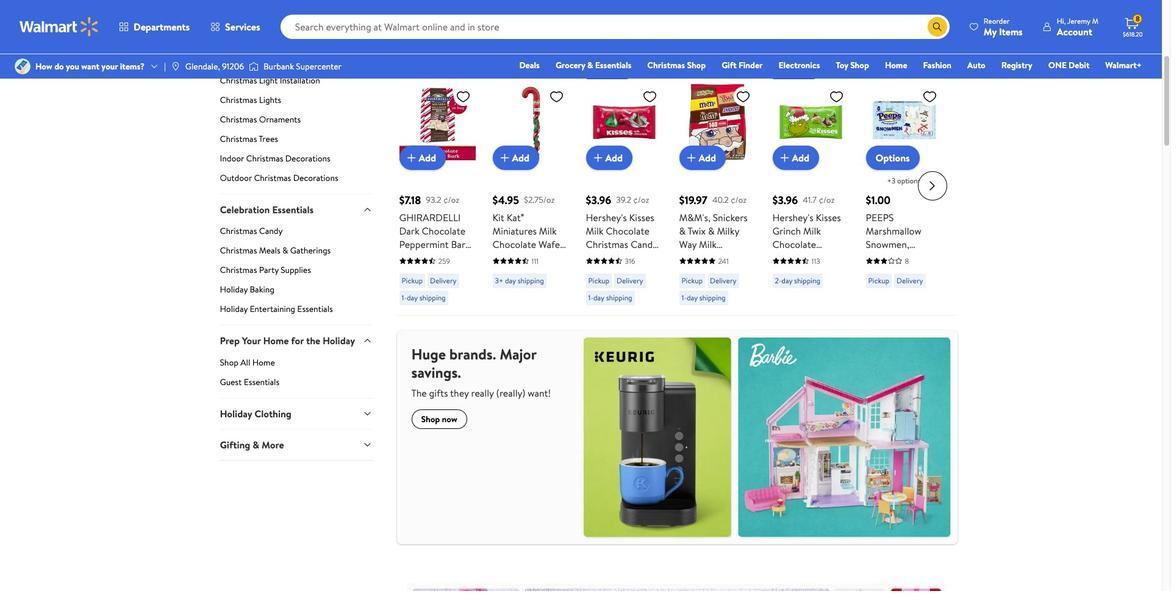 Task type: locate. For each thing, give the bounding box(es) containing it.
oz right 9.5
[[805, 265, 815, 278]]

kisses for milk
[[816, 211, 841, 224]]

1 horizontal spatial best
[[778, 66, 792, 77]]

all inside 'link'
[[241, 35, 250, 47]]

holiday down holiday baking
[[220, 303, 248, 316]]

1 horizontal spatial  image
[[171, 62, 180, 71]]

gifting & more
[[220, 439, 284, 452]]

you
[[66, 60, 79, 73]]

variety
[[679, 278, 709, 292]]

milk inside $3.96 41.7 ¢/oz hershey's kisses grinch milk chocolate christmas candy, bag 9.5 oz
[[803, 224, 821, 238]]

0 vertical spatial dark
[[399, 224, 420, 238]]

holiday for holiday fashion
[[693, 8, 724, 21]]

miniatures
[[493, 224, 537, 238]]

decor
[[448, 8, 472, 21]]

day down 10.1
[[594, 293, 604, 303]]

pickup down 10.1
[[588, 276, 609, 286]]

1- for $7.18
[[402, 293, 407, 303]]

home left fashion
[[885, 59, 908, 71]]

deals up home link
[[905, 8, 928, 21]]

2 horizontal spatial 1-day shipping
[[682, 293, 726, 303]]

2 add to cart image from the left
[[591, 151, 605, 165]]

1 add from the left
[[419, 151, 436, 165]]

a pink christmas. the sweetest holiday hue. shop now image
[[407, 569, 947, 592]]

 image left how at left
[[15, 59, 31, 74]]

shop
[[220, 35, 238, 47], [928, 40, 947, 52], [687, 59, 706, 71], [851, 59, 869, 71], [220, 357, 238, 369], [421, 414, 440, 426]]

1 vertical spatial 8
[[905, 256, 909, 267]]

day right 3+
[[505, 276, 516, 286]]

1 seller from the left
[[607, 66, 624, 77]]

all up guest essentials at the bottom left of the page
[[241, 357, 250, 369]]

supercenter
[[296, 60, 342, 73]]

1-day shipping down variety
[[682, 293, 726, 303]]

oz inside $7.18 93.2 ¢/oz ghirardelli dark chocolate peppermint bark chocolate squares, layered dark chocolate and white chocolate candy, 7.7 oz bag
[[412, 318, 422, 332]]

1 ¢/oz from the left
[[443, 194, 459, 206]]

1 hershey's from the left
[[586, 211, 627, 224]]

bag down "white" on the left
[[424, 318, 440, 332]]

plastic
[[493, 265, 520, 278]]

best seller right the grocery on the top
[[591, 66, 624, 77]]

seller down walmart site-wide search box
[[607, 66, 624, 77]]

add up 41.7
[[792, 151, 810, 165]]

0 vertical spatial deals
[[905, 8, 928, 21]]

¢/oz for $3.96 41.7 ¢/oz hershey's kisses grinch milk chocolate christmas candy, bag 9.5 oz
[[819, 194, 835, 206]]

1 horizontal spatial meals
[[589, 8, 613, 21]]

entertaining
[[250, 303, 295, 316]]

home inside dropdown button
[[263, 334, 289, 348]]

shop for shop all christmas decorations
[[220, 35, 238, 47]]

¢/oz right "39.2"
[[633, 194, 649, 206]]

10.1
[[604, 251, 618, 265]]

oz inside $3.96 41.7 ¢/oz hershey's kisses grinch milk chocolate christmas candy, bag 9.5 oz
[[805, 265, 815, 278]]

¢/oz inside $3.96 39.2 ¢/oz hershey's kisses milk chocolate christmas candy, bag 10.1 oz
[[633, 194, 649, 206]]

shop left all
[[928, 40, 947, 52]]

¢/oz inside $19.97 40.2 ¢/oz m&m's, snickers & twix & milky way milk chocolate christmas candy variety pack - 140 ct
[[731, 194, 747, 206]]

1 horizontal spatial bag
[[586, 251, 602, 265]]

2 hershey's from the left
[[773, 211, 814, 224]]

seller for hershey's kisses milk chocolate christmas candy, bag 10.1 oz
[[607, 66, 624, 77]]

day down squares,
[[407, 293, 418, 303]]

3 1-day shipping from the left
[[682, 293, 726, 303]]

¢/oz right '93.2'
[[443, 194, 459, 206]]

2 horizontal spatial 1-
[[682, 293, 687, 303]]

1 horizontal spatial kisses
[[816, 211, 841, 224]]

shop inside shop now link
[[421, 414, 440, 426]]

best seller right "finder"
[[778, 66, 810, 77]]

product group containing $19.97
[[679, 60, 756, 311]]

shop all home link
[[220, 357, 372, 374]]

christmas decorations
[[220, 13, 317, 26]]

seller for hershey's kisses grinch milk chocolate christmas candy, bag 9.5 oz
[[793, 66, 810, 77]]

2 seller from the left
[[793, 66, 810, 77]]

shipping for $19.97
[[700, 293, 726, 303]]

add up '93.2'
[[419, 151, 436, 165]]

home
[[885, 59, 908, 71], [263, 334, 289, 348], [252, 357, 275, 369]]

$3.96 inside $3.96 39.2 ¢/oz hershey's kisses milk chocolate christmas candy, bag 10.1 oz
[[586, 193, 611, 208]]

$7.18 93.2 ¢/oz ghirardelli dark chocolate peppermint bark chocolate squares, layered dark chocolate and white chocolate candy, 7.7 oz bag
[[399, 193, 474, 332]]

2 all from the top
[[241, 357, 250, 369]]

holiday clothing
[[220, 407, 292, 421]]

shop for shop all home
[[220, 357, 238, 369]]

1 horizontal spatial 1-
[[588, 293, 594, 303]]

list containing christmas decor
[[390, 0, 964, 22]]

9.5
[[791, 265, 803, 278]]

2 horizontal spatial bag
[[773, 265, 789, 278]]

day right 140
[[782, 276, 793, 286]]

pickup up ct
[[682, 276, 703, 286]]

home for shop all home
[[252, 357, 275, 369]]

way
[[679, 238, 697, 251]]

pickup for $7.18
[[402, 276, 423, 286]]

top toys list link
[[780, 0, 861, 22]]

add button for $4.95 $2.75/oz kit kat® miniatures milk chocolate wafer christmas candy, plastic cane 1.8 oz
[[493, 146, 539, 170]]

holiday fashion link
[[684, 0, 765, 22]]

2-
[[775, 276, 782, 286]]

hershey's down 41.7
[[773, 211, 814, 224]]

your
[[101, 60, 118, 73]]

hershey's for milk
[[586, 211, 627, 224]]

grocery
[[556, 59, 585, 71]]

1 add button from the left
[[399, 146, 446, 170]]

shipping down 316
[[606, 293, 632, 303]]

outdoor christmas decorations
[[220, 172, 338, 184]]

0 vertical spatial deals link
[[876, 0, 957, 22]]

day for $3.96
[[594, 293, 604, 303]]

dark up the 7.7 at the bottom of the page
[[399, 278, 420, 292]]

delivery down 316
[[617, 276, 643, 286]]

1 vertical spatial candy
[[724, 265, 751, 278]]

guest
[[220, 376, 242, 388]]

0 horizontal spatial 1-
[[402, 293, 407, 303]]

gift left "finder"
[[722, 59, 737, 71]]

0 horizontal spatial kisses
[[629, 211, 654, 224]]

they
[[450, 387, 469, 400]]

gift left finder
[[511, 8, 528, 21]]

2 delivery from the left
[[617, 276, 643, 286]]

1 horizontal spatial hershey's
[[773, 211, 814, 224]]

3 add to cart image from the left
[[684, 151, 699, 165]]

|
[[164, 60, 166, 73]]

2 1-day shipping from the left
[[588, 293, 632, 303]]

milk right way on the right of the page
[[699, 238, 717, 251]]

christmas
[[403, 8, 445, 21], [220, 13, 263, 26], [252, 35, 290, 47], [397, 37, 451, 53], [220, 55, 257, 67], [647, 59, 685, 71], [220, 74, 257, 86], [220, 94, 257, 106], [220, 113, 257, 126], [220, 133, 257, 145], [246, 152, 283, 165], [254, 172, 291, 184], [220, 225, 257, 237], [586, 238, 628, 251], [220, 245, 257, 257], [493, 251, 535, 265], [773, 251, 815, 265], [866, 251, 908, 265], [220, 264, 257, 276], [679, 265, 722, 278]]

candy, inside $3.96 39.2 ¢/oz hershey's kisses milk chocolate christmas candy, bag 10.1 oz
[[631, 238, 660, 251]]

list
[[833, 8, 845, 21]]

0 horizontal spatial best seller
[[591, 66, 624, 77]]

91206
[[222, 60, 244, 73]]

kisses inside $3.96 39.2 ¢/oz hershey's kisses milk chocolate christmas candy, bag 10.1 oz
[[629, 211, 654, 224]]

decorations down "indoor christmas decorations" link
[[293, 172, 338, 184]]

hershey's inside $3.96 41.7 ¢/oz hershey's kisses grinch milk chocolate christmas candy, bag 9.5 oz
[[773, 211, 814, 224]]

candy, inside $3.96 41.7 ¢/oz hershey's kisses grinch milk chocolate christmas candy, bag 9.5 oz
[[817, 251, 846, 265]]

2 kisses from the left
[[816, 211, 841, 224]]

marshmallow
[[866, 224, 922, 238]]

1 horizontal spatial $3.96
[[773, 193, 798, 208]]

0 horizontal spatial $3.96
[[586, 193, 611, 208]]

93.2
[[426, 194, 441, 206]]

 image for glendale, 91206
[[171, 62, 180, 71]]

pickup for $19.97
[[682, 276, 703, 286]]

meals up party
[[259, 245, 280, 257]]

0 horizontal spatial seller
[[607, 66, 624, 77]]

0 horizontal spatial deals
[[519, 59, 540, 71]]

shipping down "pack"
[[700, 293, 726, 303]]

1 horizontal spatial deals
[[905, 8, 928, 21]]

$618.20
[[1123, 30, 1143, 38]]

christmas candy link
[[220, 225, 372, 242]]

0 horizontal spatial  image
[[15, 59, 31, 74]]

christmas ornaments link
[[220, 113, 372, 130]]

0 horizontal spatial 1-day shipping
[[402, 293, 446, 303]]

home left for on the bottom of page
[[263, 334, 289, 348]]

shop all christmas decorations link
[[220, 35, 372, 52]]

add up "39.2"
[[605, 151, 623, 165]]

inflatables
[[259, 55, 297, 67]]

toy
[[836, 59, 848, 71]]

2-day shipping
[[775, 276, 821, 286]]

1-
[[402, 293, 407, 303], [588, 293, 594, 303], [682, 293, 687, 303]]

candy, inside $7.18 93.2 ¢/oz ghirardelli dark chocolate peppermint bark chocolate squares, layered dark chocolate and white chocolate candy, 7.7 oz bag
[[445, 305, 474, 318]]

meals left gatherings
[[589, 8, 613, 21]]

deals link up "search icon" in the top of the page
[[876, 0, 957, 22]]

shop left now
[[421, 414, 440, 426]]

4 pickup from the left
[[868, 276, 890, 286]]

indoor christmas decorations link
[[220, 152, 372, 169]]

& left more
[[253, 439, 259, 452]]

0 vertical spatial all
[[241, 35, 250, 47]]

8 for 8 $618.20
[[1136, 14, 1140, 24]]

all down services
[[241, 35, 250, 47]]

& inside dropdown button
[[253, 439, 259, 452]]

6 product group from the left
[[866, 60, 942, 311]]

1 horizontal spatial 8
[[1136, 14, 1140, 24]]

2 pickup from the left
[[588, 276, 609, 286]]

0 horizontal spatial hershey's
[[586, 211, 627, 224]]

add for $3.96 41.7 ¢/oz hershey's kisses grinch milk chocolate christmas candy, bag 9.5 oz
[[792, 151, 810, 165]]

day for $19.97
[[687, 293, 698, 303]]

shop for shop now
[[421, 414, 440, 426]]

& right the grocery on the top
[[587, 59, 593, 71]]

day down variety
[[687, 293, 698, 303]]

shop up guest
[[220, 357, 238, 369]]

 image
[[249, 60, 259, 73]]

shop inside shop all home link
[[220, 357, 238, 369]]

4 ¢/oz from the left
[[819, 194, 835, 206]]

hershey's down "39.2"
[[586, 211, 627, 224]]

gift finder link
[[716, 59, 768, 72]]

gift finder link
[[493, 0, 574, 22]]

2 ¢/oz from the left
[[633, 194, 649, 206]]

1 horizontal spatial gift
[[722, 59, 737, 71]]

1 add to cart image from the left
[[498, 151, 512, 165]]

1-day shipping
[[402, 293, 446, 303], [588, 293, 632, 303], [682, 293, 726, 303]]

3 ¢/oz from the left
[[731, 194, 747, 206]]

0 vertical spatial 8
[[1136, 14, 1140, 24]]

1 dark from the top
[[399, 224, 420, 238]]

1 1-day shipping from the left
[[402, 293, 446, 303]]

2 best from the left
[[778, 66, 792, 77]]

1 best from the left
[[591, 66, 605, 77]]

deals link left the grocery on the top
[[514, 59, 545, 72]]

candy, inside $4.95 $2.75/oz kit kat® miniatures milk chocolate wafer christmas candy, plastic cane 1.8 oz
[[537, 251, 566, 265]]

1 pickup from the left
[[402, 276, 423, 286]]

1-day shipping for $3.96
[[588, 293, 632, 303]]

holiday for holiday clothing
[[220, 407, 252, 421]]

decorations up supercenter
[[292, 35, 337, 47]]

milk right "wafer"
[[586, 224, 604, 238]]

all for prep
[[241, 357, 250, 369]]

8 up $618.20
[[1136, 14, 1140, 24]]

4 add button from the left
[[679, 146, 726, 170]]

1 1- from the left
[[402, 293, 407, 303]]

holiday left "fashion"
[[693, 8, 724, 21]]

christmas inside $4.95 $2.75/oz kit kat® miniatures milk chocolate wafer christmas candy, plastic cane 1.8 oz
[[493, 251, 535, 265]]

add to cart image for $3.96 41.7 ¢/oz hershey's kisses grinch milk chocolate christmas candy, bag 9.5 oz
[[778, 151, 792, 165]]

0 horizontal spatial 8
[[905, 256, 909, 267]]

dark down $7.18
[[399, 224, 420, 238]]

bag left 10.1
[[586, 251, 602, 265]]

milk right grinch
[[803, 224, 821, 238]]

product group
[[399, 60, 476, 332], [493, 60, 569, 311], [586, 60, 662, 311], [679, 60, 756, 311], [773, 60, 849, 311], [866, 60, 942, 311]]

2 1- from the left
[[588, 293, 594, 303]]

7.7
[[399, 318, 410, 332]]

1 vertical spatial deals link
[[514, 59, 545, 72]]

1 horizontal spatial seller
[[793, 66, 810, 77]]

add button for $19.97 40.2 ¢/oz m&m's, snickers & twix & milky way milk chocolate christmas candy variety pack - 140 ct
[[679, 146, 726, 170]]

1 vertical spatial deals
[[519, 59, 540, 71]]

(really)
[[496, 387, 526, 400]]

0 horizontal spatial candy
[[259, 225, 283, 237]]

shipping
[[518, 276, 544, 286], [794, 276, 821, 286], [420, 293, 446, 303], [606, 293, 632, 303], [700, 293, 726, 303]]

add button up $4.95
[[493, 146, 539, 170]]

Walmart Site-Wide search field
[[280, 15, 950, 39]]

316
[[625, 256, 635, 267]]

1 vertical spatial home
[[263, 334, 289, 348]]

glendale, 91206
[[185, 60, 244, 73]]

hershey's kisses grinch milk chocolate christmas candy, bag 9.5 oz image
[[773, 84, 849, 160]]

8 right count
[[905, 256, 909, 267]]

christmas inside $3.96 39.2 ¢/oz hershey's kisses milk chocolate christmas candy, bag 10.1 oz
[[586, 238, 628, 251]]

0 vertical spatial candy
[[259, 225, 283, 237]]

5 add button from the left
[[773, 146, 819, 170]]

1 vertical spatial meals
[[259, 245, 280, 257]]

¢/oz inside $7.18 93.2 ¢/oz ghirardelli dark chocolate peppermint bark chocolate squares, layered dark chocolate and white chocolate candy, 7.7 oz bag
[[443, 194, 459, 206]]

delivery down 259
[[430, 276, 457, 286]]

christmas candy
[[397, 37, 485, 53]]

shipping for $7.18
[[420, 293, 446, 303]]

candy
[[259, 225, 283, 237], [724, 265, 751, 278]]

shipping right and
[[420, 293, 446, 303]]

product group containing $7.18
[[399, 60, 476, 332]]

2 best seller from the left
[[778, 66, 810, 77]]

1 horizontal spatial 1-day shipping
[[588, 293, 632, 303]]

$3.96 inside $3.96 41.7 ¢/oz hershey's kisses grinch milk chocolate christmas candy, bag 9.5 oz
[[773, 193, 798, 208]]

& left twix
[[679, 224, 686, 238]]

add to favorites list, kit kat® miniatures milk chocolate wafer christmas candy, plastic cane 1.8 oz image
[[549, 89, 564, 104]]

2 add button from the left
[[493, 146, 539, 170]]

baking
[[250, 284, 274, 296]]

4 add to cart image from the left
[[778, 151, 792, 165]]

one debit
[[1049, 59, 1090, 71]]

home link
[[880, 59, 913, 72]]

add button for $7.18 93.2 ¢/oz ghirardelli dark chocolate peppermint bark chocolate squares, layered dark chocolate and white chocolate candy, 7.7 oz bag
[[399, 146, 446, 170]]

oz
[[620, 251, 629, 265], [805, 265, 815, 278], [493, 278, 502, 292], [412, 318, 422, 332]]

1 vertical spatial all
[[241, 357, 250, 369]]

day for $7.18
[[407, 293, 418, 303]]

essentials inside dropdown button
[[272, 203, 314, 216]]

pickup up and
[[402, 276, 423, 286]]

1 horizontal spatial best seller
[[778, 66, 810, 77]]

1 delivery from the left
[[430, 276, 457, 286]]

oz right the 7.7 at the bottom of the page
[[412, 318, 422, 332]]

delivery down '241'
[[710, 276, 737, 286]]

$3.96 for hershey's kisses grinch milk chocolate christmas candy, bag 9.5 oz
[[773, 193, 798, 208]]

3 delivery from the left
[[710, 276, 737, 286]]

ounce)
[[866, 278, 897, 292]]

kisses down "39.2"
[[629, 211, 654, 224]]

Search search field
[[280, 15, 950, 39]]

home up guest essentials at the bottom left of the page
[[252, 357, 275, 369]]

candy, inside $1.00 peeps marshmallow snowmen, christmas candy, 3 count (1.5 ounce)
[[911, 251, 940, 265]]

registry link
[[996, 59, 1038, 72]]

shop right toy
[[851, 59, 869, 71]]

1 kisses from the left
[[629, 211, 654, 224]]

christmas party supplies link
[[220, 264, 372, 281]]

christmas lights
[[220, 94, 281, 106]]

best seller for hershey's kisses milk chocolate christmas candy, bag 10.1 oz
[[591, 66, 624, 77]]

 image for how do you want your items?
[[15, 59, 31, 74]]

add to cart image
[[498, 151, 512, 165], [591, 151, 605, 165], [684, 151, 699, 165], [778, 151, 792, 165]]

add button up $19.97
[[679, 146, 726, 170]]

party
[[259, 264, 279, 276]]

holiday baking link
[[220, 284, 372, 301]]

0 horizontal spatial best
[[591, 66, 605, 77]]

christmas inflatables
[[220, 55, 297, 67]]

best right "finder"
[[778, 66, 792, 77]]

1 vertical spatial dark
[[399, 278, 420, 292]]

add for $3.96 39.2 ¢/oz hershey's kisses milk chocolate christmas candy, bag 10.1 oz
[[605, 151, 623, 165]]

services
[[225, 20, 260, 34]]

hershey's inside $3.96 39.2 ¢/oz hershey's kisses milk chocolate christmas candy, bag 10.1 oz
[[586, 211, 627, 224]]

1 $3.96 from the left
[[586, 193, 611, 208]]

christmas meals & gatherings link
[[220, 245, 372, 262]]

meals inside list
[[589, 8, 613, 21]]

bag inside $3.96 41.7 ¢/oz hershey's kisses grinch milk chocolate christmas candy, bag 9.5 oz
[[773, 265, 789, 278]]

¢/oz right 40.2
[[731, 194, 747, 206]]

add up 40.2
[[699, 151, 716, 165]]

home for prep your home for the holiday
[[263, 334, 289, 348]]

1 best seller from the left
[[591, 66, 624, 77]]

2 product group from the left
[[493, 60, 569, 311]]

¢/oz
[[443, 194, 459, 206], [633, 194, 649, 206], [731, 194, 747, 206], [819, 194, 835, 206]]

8 inside 8 $618.20
[[1136, 14, 1140, 24]]

all
[[949, 40, 957, 52]]

christmas ornaments
[[220, 113, 301, 126]]

departments
[[134, 20, 190, 34]]

2 vertical spatial home
[[252, 357, 275, 369]]

2 add from the left
[[512, 151, 530, 165]]

2 $3.96 from the left
[[773, 193, 798, 208]]

holiday clothing button
[[220, 398, 372, 429]]

1 product group from the left
[[399, 60, 476, 332]]

add button up "39.2"
[[586, 146, 633, 170]]

1-day shipping down squares,
[[402, 293, 446, 303]]

1 horizontal spatial deals link
[[876, 0, 957, 22]]

0 horizontal spatial bag
[[424, 318, 440, 332]]

holiday left baking
[[220, 284, 248, 296]]

 image right |
[[171, 62, 180, 71]]

4 add from the left
[[699, 151, 716, 165]]

seller left toy
[[793, 66, 810, 77]]

best right the grocery on the top
[[591, 66, 605, 77]]

kisses inside $3.96 41.7 ¢/oz hershey's kisses grinch milk chocolate christmas candy, bag 9.5 oz
[[816, 211, 841, 224]]

best for hershey's kisses milk chocolate christmas candy, bag 10.1 oz
[[591, 66, 605, 77]]

want
[[81, 60, 99, 73]]

christmas light installation link
[[220, 74, 372, 91]]

0 vertical spatial gift
[[511, 8, 528, 21]]

shop down services
[[220, 35, 238, 47]]

3 pickup from the left
[[682, 276, 703, 286]]

3 1- from the left
[[682, 293, 687, 303]]

christmas meals & gatherings
[[220, 245, 331, 257]]

bag left 9.5
[[773, 265, 789, 278]]

milk down $2.75/oz
[[539, 224, 557, 238]]

$3.96 left 41.7
[[773, 193, 798, 208]]

peeps marshmallow snowmen, christmas candy, 3 count (1.5 ounce) image
[[866, 84, 942, 160]]

4 product group from the left
[[679, 60, 756, 311]]

¢/oz inside $3.96 41.7 ¢/oz hershey's kisses grinch milk chocolate christmas candy, bag 9.5 oz
[[819, 194, 835, 206]]

bag inside $7.18 93.2 ¢/oz ghirardelli dark chocolate peppermint bark chocolate squares, layered dark chocolate and white chocolate candy, 7.7 oz bag
[[424, 318, 440, 332]]

best seller for hershey's kisses grinch milk chocolate christmas candy, bag 9.5 oz
[[778, 66, 810, 77]]

delivery right 3
[[897, 276, 923, 286]]

hershey's
[[586, 211, 627, 224], [773, 211, 814, 224]]

0 horizontal spatial deals link
[[514, 59, 545, 72]]

 image
[[15, 59, 31, 74], [171, 62, 180, 71]]

shop left gift finder link
[[687, 59, 706, 71]]

toys
[[813, 8, 831, 21]]

hershey's for grinch
[[773, 211, 814, 224]]

& right twix
[[708, 224, 715, 238]]

kisses down 41.7
[[816, 211, 841, 224]]

$19.97
[[679, 193, 708, 208]]

ghirardelli dark chocolate peppermint bark chocolate squares, layered dark chocolate and white chocolate candy, 7.7 oz bag image
[[399, 84, 476, 160]]

pickup left (1.5
[[868, 276, 890, 286]]

shop inside shop all christmas decorations 'link'
[[220, 35, 238, 47]]

add button for $3.96 41.7 ¢/oz hershey's kisses grinch milk chocolate christmas candy, bag 9.5 oz
[[773, 146, 819, 170]]

essentials up christmas candy link
[[272, 203, 314, 216]]

essentials down search search box on the top of the page
[[595, 59, 632, 71]]

holiday for holiday entertaining essentials
[[220, 303, 248, 316]]

add button up '93.2'
[[399, 146, 446, 170]]

add up $4.95
[[512, 151, 530, 165]]

wafer
[[539, 238, 564, 251]]

oz left cane
[[493, 278, 502, 292]]

add button
[[399, 146, 446, 170], [493, 146, 539, 170], [586, 146, 633, 170], [679, 146, 726, 170], [773, 146, 819, 170]]

holiday up gifting
[[220, 407, 252, 421]]

1 horizontal spatial candy
[[724, 265, 751, 278]]

¢/oz for $3.96 39.2 ¢/oz hershey's kisses milk chocolate christmas candy, bag 10.1 oz
[[633, 194, 649, 206]]

0 horizontal spatial gift
[[511, 8, 528, 21]]

decorations down christmas trees link
[[285, 152, 331, 165]]

1 all from the top
[[241, 35, 250, 47]]

¢/oz right 41.7
[[819, 194, 835, 206]]

3 add from the left
[[605, 151, 623, 165]]

0 vertical spatial meals
[[589, 8, 613, 21]]

list
[[390, 0, 964, 22]]

oz right 10.1
[[620, 251, 629, 265]]

5 add from the left
[[792, 151, 810, 165]]

$3.96 left "39.2"
[[586, 193, 611, 208]]

christmas inside dropdown button
[[220, 13, 263, 26]]

bag inside $3.96 39.2 ¢/oz hershey's kisses milk chocolate christmas candy, bag 10.1 oz
[[586, 251, 602, 265]]

1-day shipping for $19.97
[[682, 293, 726, 303]]

gift finder
[[511, 8, 555, 21]]

3 add button from the left
[[586, 146, 633, 170]]

1-day shipping down 10.1
[[588, 293, 632, 303]]

1 vertical spatial gift
[[722, 59, 737, 71]]

add to favorites list, ghirardelli dark chocolate peppermint bark chocolate squares, layered dark chocolate and white chocolate candy, 7.7 oz bag image
[[456, 89, 471, 104]]

milk inside $3.96 39.2 ¢/oz hershey's kisses milk chocolate christmas candy, bag 10.1 oz
[[586, 224, 604, 238]]

decorations up shop all christmas decorations 'link'
[[265, 13, 317, 26]]

deals left the grocery on the top
[[519, 59, 540, 71]]



Task type: describe. For each thing, give the bounding box(es) containing it.
deals inside list
[[905, 8, 928, 21]]

8 for 8
[[905, 256, 909, 267]]

$3.96 for hershey's kisses milk chocolate christmas candy, bag 10.1 oz
[[586, 193, 611, 208]]

shop for shop all
[[928, 40, 947, 52]]

5 product group from the left
[[773, 60, 849, 311]]

christmas inside 'link'
[[252, 35, 290, 47]]

brands.
[[449, 344, 496, 365]]

huge
[[411, 344, 446, 365]]

shop inside christmas shop link
[[687, 59, 706, 71]]

gift for gift finder
[[511, 8, 528, 21]]

christmas inside $1.00 peeps marshmallow snowmen, christmas candy, 3 count (1.5 ounce)
[[866, 251, 908, 265]]

count
[[874, 265, 900, 278]]

hershey's kisses milk chocolate christmas candy, bag 10.1 oz image
[[586, 84, 662, 160]]

add to favorites list, peeps marshmallow snowmen, christmas candy, 3 count (1.5 ounce) image
[[923, 89, 937, 104]]

prep your home for the holiday button
[[220, 325, 372, 357]]

0 vertical spatial home
[[885, 59, 908, 71]]

shop all
[[928, 40, 957, 52]]

add to cart image for $4.95 $2.75/oz kit kat® miniatures milk chocolate wafer christmas candy, plastic cane 1.8 oz
[[498, 151, 512, 165]]

add to cart image
[[404, 151, 419, 165]]

essentials down the holiday baking link
[[297, 303, 333, 316]]

light
[[259, 74, 278, 86]]

0 horizontal spatial meals
[[259, 245, 280, 257]]

kit kat® miniatures milk chocolate wafer christmas candy, plastic cane 1.8 oz image
[[493, 84, 569, 160]]

auto
[[968, 59, 986, 71]]

christmas inside $3.96 41.7 ¢/oz hershey's kisses grinch milk chocolate christmas candy, bag 9.5 oz
[[773, 251, 815, 265]]

2 dark from the top
[[399, 278, 420, 292]]

options
[[876, 151, 910, 165]]

1-day shipping for $7.18
[[402, 293, 446, 303]]

account
[[1057, 25, 1093, 38]]

1- for $3.96
[[588, 293, 594, 303]]

pickup for $3.96
[[588, 276, 609, 286]]

fashion
[[923, 59, 952, 71]]

m
[[1092, 16, 1099, 26]]

now
[[442, 414, 457, 426]]

shop now
[[421, 414, 457, 426]]

finder
[[530, 8, 555, 21]]

gift for gift finder
[[722, 59, 737, 71]]

walmart+
[[1106, 59, 1142, 71]]

140
[[740, 278, 755, 292]]

your
[[242, 334, 261, 348]]

finder
[[739, 59, 763, 71]]

delivery for $19.97
[[710, 276, 737, 286]]

+3
[[887, 176, 896, 186]]

chocolate inside $3.96 41.7 ¢/oz hershey's kisses grinch milk chocolate christmas candy, bag 9.5 oz
[[773, 238, 816, 251]]

celebration essentials button
[[220, 194, 372, 225]]

want!
[[528, 387, 551, 400]]

oz inside $4.95 $2.75/oz kit kat® miniatures milk chocolate wafer christmas candy, plastic cane 1.8 oz
[[493, 278, 502, 292]]

-
[[734, 278, 738, 292]]

shipping down 111 at the left top
[[518, 276, 544, 286]]

search icon image
[[933, 22, 942, 32]]

chocolate inside $3.96 39.2 ¢/oz hershey's kisses milk chocolate christmas candy, bag 10.1 oz
[[606, 224, 650, 238]]

add to favorites list, m&m's, snickers & twix & milky way milk chocolate christmas candy variety pack - 140 ct image
[[736, 89, 751, 104]]

auto link
[[962, 59, 991, 72]]

add for $7.18 93.2 ¢/oz ghirardelli dark chocolate peppermint bark chocolate squares, layered dark chocolate and white chocolate candy, 7.7 oz bag
[[419, 151, 436, 165]]

fashion link
[[918, 59, 957, 72]]

m&m's,
[[679, 211, 711, 224]]

add for $19.97 40.2 ¢/oz m&m's, snickers & twix & milky way milk chocolate christmas candy variety pack - 140 ct
[[699, 151, 716, 165]]

111
[[532, 256, 539, 267]]

clothing
[[254, 407, 292, 421]]

$2.75/oz
[[524, 194, 555, 206]]

add to favorites list, hershey's kisses milk chocolate christmas candy, bag 10.1 oz image
[[643, 89, 657, 104]]

meals & gatherings link
[[588, 0, 670, 22]]

meals & gatherings
[[589, 8, 669, 21]]

departments button
[[109, 12, 200, 41]]

decorations inside dropdown button
[[265, 13, 317, 26]]

squares,
[[399, 265, 435, 278]]

guest essentials
[[220, 376, 279, 388]]

my
[[984, 25, 997, 38]]

how do you want your items?
[[35, 60, 145, 73]]

essentials inside "link"
[[244, 376, 279, 388]]

holiday baking
[[220, 284, 274, 296]]

electronics link
[[773, 59, 826, 72]]

m&m's, snickers & twix & milky way milk chocolate christmas candy variety pack - 140 ct image
[[679, 84, 756, 160]]

add for $4.95 $2.75/oz kit kat® miniatures milk chocolate wafer christmas candy, plastic cane 1.8 oz
[[512, 151, 530, 165]]

& left gatherings
[[616, 8, 622, 21]]

services button
[[200, 12, 271, 41]]

add button for $3.96 39.2 ¢/oz hershey's kisses milk chocolate christmas candy, bag 10.1 oz
[[586, 146, 633, 170]]

major
[[500, 344, 537, 365]]

one debit link
[[1043, 59, 1095, 72]]

decorations inside 'link'
[[292, 35, 337, 47]]

chocolate inside $19.97 40.2 ¢/oz m&m's, snickers & twix & milky way milk chocolate christmas candy variety pack - 140 ct
[[679, 251, 723, 265]]

shipping for $3.96
[[606, 293, 632, 303]]

candy inside $19.97 40.2 ¢/oz m&m's, snickers & twix & milky way milk chocolate christmas candy variety pack - 140 ct
[[724, 265, 751, 278]]

top toys list
[[796, 8, 845, 21]]

milky
[[717, 224, 739, 238]]

options
[[897, 176, 921, 186]]

3
[[866, 265, 871, 278]]

$19.97 40.2 ¢/oz m&m's, snickers & twix & milky way milk chocolate christmas candy variety pack - 140 ct
[[679, 193, 755, 305]]

shop inside toy shop link
[[851, 59, 869, 71]]

christmas decor link
[[397, 0, 478, 22]]

4 delivery from the left
[[897, 276, 923, 286]]

reorder my items
[[984, 16, 1023, 38]]

1- for $19.97
[[682, 293, 687, 303]]

delivery for $3.96
[[617, 276, 643, 286]]

items?
[[120, 60, 145, 73]]

& down christmas candy link
[[282, 245, 288, 257]]

white
[[417, 292, 442, 305]]

all for christmas
[[241, 35, 250, 47]]

layered
[[437, 265, 470, 278]]

christmas candy
[[220, 225, 283, 237]]

kisses for chocolate
[[629, 211, 654, 224]]

walmart+ link
[[1100, 59, 1148, 72]]

lights
[[259, 94, 281, 106]]

milk inside $4.95 $2.75/oz kit kat® miniatures milk chocolate wafer christmas candy, plastic cane 1.8 oz
[[539, 224, 557, 238]]

add to cart image for $3.96 39.2 ¢/oz hershey's kisses milk chocolate christmas candy, bag 10.1 oz
[[591, 151, 605, 165]]

milk inside $19.97 40.2 ¢/oz m&m's, snickers & twix & milky way milk chocolate christmas candy variety pack - 140 ct
[[699, 238, 717, 251]]

indoor
[[220, 152, 244, 165]]

walmart image
[[20, 17, 99, 37]]

delivery for $7.18
[[430, 276, 457, 286]]

holiday for holiday baking
[[220, 284, 248, 296]]

next slide for product carousel list image
[[918, 172, 947, 201]]

how
[[35, 60, 52, 73]]

pack
[[712, 278, 731, 292]]

add to cart image for $19.97 40.2 ¢/oz m&m's, snickers & twix & milky way milk chocolate christmas candy variety pack - 140 ct
[[684, 151, 699, 165]]

christmas inside "link"
[[220, 94, 257, 106]]

39.2
[[616, 194, 631, 206]]

more
[[262, 439, 284, 452]]

christmas inside $19.97 40.2 ¢/oz m&m's, snickers & twix & milky way milk chocolate christmas candy variety pack - 140 ct
[[679, 265, 722, 278]]

add to favorites list, hershey's kisses grinch milk chocolate christmas candy, bag 9.5 oz image
[[829, 89, 844, 104]]

3 product group from the left
[[586, 60, 662, 311]]

snickers
[[713, 211, 748, 224]]

and
[[399, 292, 414, 305]]

product group containing $1.00
[[866, 60, 942, 311]]

shipping down 113
[[794, 276, 821, 286]]

outdoor christmas decorations link
[[220, 172, 372, 194]]

kat®
[[507, 211, 524, 224]]

gatherings
[[624, 8, 669, 21]]

christmas light installation
[[220, 74, 320, 86]]

oz inside $3.96 39.2 ¢/oz hershey's kisses milk chocolate christmas candy, bag 10.1 oz
[[620, 251, 629, 265]]

product group containing $4.95
[[493, 60, 569, 311]]

best for hershey's kisses grinch milk chocolate christmas candy, bag 9.5 oz
[[778, 66, 792, 77]]

bark
[[451, 238, 470, 251]]

toy shop link
[[831, 59, 875, 72]]

outdoor
[[220, 172, 252, 184]]

christmas decor
[[403, 8, 472, 21]]

3+
[[495, 276, 503, 286]]

holiday right the
[[323, 334, 355, 348]]

$3.96 41.7 ¢/oz hershey's kisses grinch milk chocolate christmas candy, bag 9.5 oz
[[773, 193, 846, 278]]

prep your home for the holiday
[[220, 334, 355, 348]]

indoor christmas decorations
[[220, 152, 331, 165]]

kit
[[493, 211, 504, 224]]

¢/oz for $19.97 40.2 ¢/oz m&m's, snickers & twix & milky way milk chocolate christmas candy variety pack - 140 ct
[[731, 194, 747, 206]]

chocolate inside $4.95 $2.75/oz kit kat® miniatures milk chocolate wafer christmas candy, plastic cane 1.8 oz
[[493, 238, 536, 251]]

christmas inflatables link
[[220, 55, 372, 72]]

jeremy
[[1068, 16, 1091, 26]]

grocery & essentials link
[[550, 59, 637, 72]]

$3.96 39.2 ¢/oz hershey's kisses milk chocolate christmas candy, bag 10.1 oz
[[586, 193, 660, 265]]

¢/oz for $7.18 93.2 ¢/oz ghirardelli dark chocolate peppermint bark chocolate squares, layered dark chocolate and white chocolate candy, 7.7 oz bag
[[443, 194, 459, 206]]

snowmen,
[[866, 238, 909, 251]]

trees
[[259, 133, 278, 145]]

candy
[[454, 37, 485, 53]]

do
[[54, 60, 64, 73]]

twix
[[688, 224, 706, 238]]

fashion
[[726, 8, 757, 21]]



Task type: vqa. For each thing, say whether or not it's contained in the screenshot.
5th "Add" button from the right
yes



